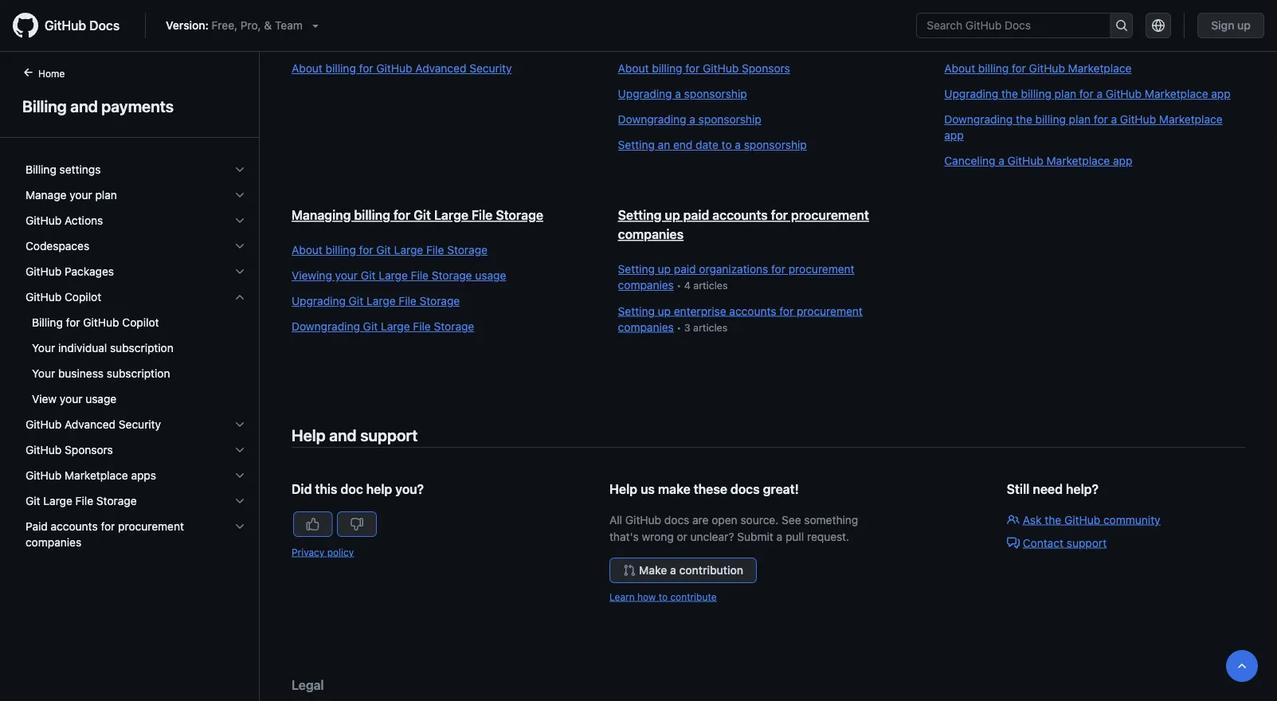 Task type: locate. For each thing, give the bounding box(es) containing it.
for inside "link"
[[686, 62, 700, 75]]

security inside about billing for github advanced security link
[[470, 62, 512, 75]]

setting inside setting up enterprise accounts for procurement companies
[[618, 304, 655, 318]]

docs up or
[[665, 513, 690, 526]]

github marketplace apps button
[[19, 463, 253, 488]]

1 vertical spatial support
[[1067, 536, 1107, 549]]

paid inside the setting up paid accounts for procurement companies
[[683, 208, 709, 223]]

upgrading a sponsorship link
[[618, 86, 913, 102]]

1 vertical spatial plan
[[1069, 113, 1091, 126]]

1 vertical spatial copilot
[[122, 316, 159, 329]]

up inside setting up enterprise accounts for procurement companies
[[658, 304, 671, 318]]

1 vertical spatial articles
[[693, 322, 728, 333]]

search image
[[1115, 19, 1128, 32]]

us
[[641, 482, 655, 497]]

docs up source.
[[731, 482, 760, 497]]

docs
[[731, 482, 760, 497], [665, 513, 690, 526]]

your left the individual
[[32, 341, 55, 355]]

file down github marketplace apps
[[75, 494, 93, 508]]

procurement inside the setting up paid accounts for procurement companies
[[791, 208, 869, 223]]

sponsors up github marketplace apps
[[65, 443, 113, 457]]

apps inside dropdown button
[[131, 469, 156, 482]]

managing right &
[[292, 26, 351, 41]]

and down home link
[[70, 96, 98, 115]]

for down upgrading the billing plan for a github marketplace app link
[[1094, 113, 1108, 126]]

date
[[696, 138, 719, 151]]

security
[[522, 26, 573, 41], [470, 62, 512, 75], [119, 418, 161, 431]]

sc 9kayk9 0 image inside the billing settings dropdown button
[[233, 163, 246, 176]]

sc 9kayk9 0 image inside manage your plan dropdown button
[[233, 189, 246, 202]]

a
[[675, 87, 681, 100], [1097, 87, 1103, 100], [690, 113, 696, 126], [1111, 113, 1117, 126], [735, 138, 741, 151], [999, 154, 1005, 167], [777, 530, 783, 543], [670, 564, 676, 577]]

about down search github docs search box
[[945, 62, 975, 75]]

articles
[[694, 280, 728, 291], [693, 322, 728, 333]]

codespaces button
[[19, 233, 253, 259]]

0 vertical spatial help
[[292, 426, 326, 444]]

to right date
[[722, 138, 732, 151]]

your business subscription
[[32, 367, 170, 380]]

1 horizontal spatial apps
[[1190, 26, 1220, 41]]

advanced down view your usage at the bottom left
[[65, 418, 116, 431]]

file down upgrading git large file storage link
[[413, 320, 431, 333]]

1 horizontal spatial and
[[329, 426, 357, 444]]

0 vertical spatial app
[[1212, 87, 1231, 100]]

learn
[[610, 591, 635, 602]]

1 your from the top
[[32, 341, 55, 355]]

up for setting up paid accounts for procurement companies
[[665, 208, 680, 223]]

• left 3
[[677, 322, 682, 333]]

for inside setting up paid organizations for procurement companies
[[771, 263, 786, 276]]

paid inside setting up paid organizations for procurement companies
[[674, 263, 696, 276]]

plan inside downgrading the billing plan for a github marketplace app
[[1069, 113, 1091, 126]]

large
[[434, 208, 469, 223], [394, 243, 423, 257], [379, 269, 408, 282], [367, 294, 396, 308], [381, 320, 410, 333], [43, 494, 72, 508]]

sponsorship up setting an end date to a sponsorship
[[699, 113, 762, 126]]

0 vertical spatial and
[[70, 96, 98, 115]]

file inside downgrading git large file storage link
[[413, 320, 431, 333]]

file down about billing for git large file storage link
[[411, 269, 429, 282]]

downgrading a sponsorship
[[618, 113, 762, 126]]

0 vertical spatial sponsors
[[742, 62, 790, 75]]

file up about billing for git large file storage link
[[472, 208, 493, 223]]

0 horizontal spatial copilot
[[65, 290, 101, 304]]

github inside github advanced security dropdown button
[[26, 418, 62, 431]]

github inside about billing for github advanced security link
[[376, 62, 412, 75]]

file inside viewing your git large file storage usage link
[[411, 269, 429, 282]]

security for managing billing for github advanced security
[[522, 26, 573, 41]]

sc 9kayk9 0 image inside github advanced security dropdown button
[[233, 418, 246, 431]]

2 vertical spatial your
[[60, 392, 82, 406]]

managing up viewing
[[292, 208, 351, 223]]

usage down about billing for git large file storage link
[[475, 269, 506, 282]]

for up about billing for git large file storage
[[394, 208, 411, 223]]

0 vertical spatial security
[[522, 26, 573, 41]]

0 vertical spatial apps
[[1190, 26, 1220, 41]]

1 vertical spatial sponsorship
[[699, 113, 762, 126]]

1 sc 9kayk9 0 image from the top
[[233, 214, 246, 227]]

articles down enterprise on the top of page
[[693, 322, 728, 333]]

still need help?
[[1007, 482, 1099, 497]]

about
[[292, 62, 323, 75], [618, 62, 649, 75], [945, 62, 975, 75], [292, 243, 323, 257]]

4 sc 9kayk9 0 image from the top
[[233, 265, 246, 278]]

1 horizontal spatial security
[[470, 62, 512, 75]]

to right how
[[659, 591, 668, 602]]

github inside billing for github copilot link
[[83, 316, 119, 329]]

1 horizontal spatial sponsors
[[742, 62, 790, 75]]

for inside github copilot 'element'
[[66, 316, 80, 329]]

setting for setting an end date to a sponsorship
[[618, 138, 655, 151]]

pull
[[786, 530, 804, 543]]

github inside "about billing for github marketplace" link
[[1029, 62, 1065, 75]]

1 horizontal spatial help
[[610, 482, 638, 497]]

billing for managing billing for github marketplace apps
[[1007, 26, 1043, 41]]

setting an end date to a sponsorship
[[618, 138, 807, 151]]

downgrading up "canceling"
[[945, 113, 1013, 126]]

1 vertical spatial to
[[659, 591, 668, 602]]

companies for setting up paid organizations for procurement companies
[[618, 279, 674, 292]]

billing down home link
[[22, 96, 67, 115]]

large inside dropdown button
[[43, 494, 72, 508]]

billing inside dropdown button
[[26, 163, 56, 176]]

your
[[32, 341, 55, 355], [32, 367, 55, 380]]

managing billing for git large file storage link
[[292, 208, 543, 223]]

1 vertical spatial advanced
[[415, 62, 467, 75]]

for down setting up paid organizations for procurement companies
[[780, 304, 794, 318]]

github inside github packages dropdown button
[[26, 265, 62, 278]]

setting for setting up enterprise accounts for procurement companies
[[618, 304, 655, 318]]

paid up 4
[[674, 263, 696, 276]]

downgrading git large file storage
[[292, 320, 474, 333]]

managing for managing billing for github marketplace apps
[[945, 26, 1004, 41]]

git
[[414, 208, 431, 223], [376, 243, 391, 257], [361, 269, 376, 282], [349, 294, 364, 308], [363, 320, 378, 333], [26, 494, 40, 508]]

2 vertical spatial billing
[[32, 316, 63, 329]]

apps right select language: current language is english image
[[1190, 26, 1220, 41]]

github copilot element
[[13, 284, 259, 412], [13, 310, 259, 412]]

and for billing
[[70, 96, 98, 115]]

0 horizontal spatial usage
[[85, 392, 117, 406]]

billing inside "link"
[[652, 62, 683, 75]]

your inside dropdown button
[[70, 188, 92, 202]]

setting inside the setting up paid accounts for procurement companies
[[618, 208, 662, 223]]

downgrading for the
[[945, 113, 1013, 126]]

help left us
[[610, 482, 638, 497]]

2 horizontal spatial security
[[522, 26, 573, 41]]

managing for managing billing for github advanced security
[[292, 26, 351, 41]]

sc 9kayk9 0 image
[[233, 163, 246, 176], [233, 189, 246, 202], [233, 240, 246, 253], [233, 265, 246, 278], [233, 495, 246, 508]]

1 vertical spatial the
[[1016, 113, 1033, 126]]

billing for billing settings
[[26, 163, 56, 176]]

github inside the github copilot "dropdown button"
[[26, 290, 62, 304]]

companies inside setting up enterprise accounts for procurement companies
[[618, 320, 674, 333]]

companies left 3
[[618, 320, 674, 333]]

github docs link
[[13, 13, 132, 38]]

sc 9kayk9 0 image inside github actions dropdown button
[[233, 214, 246, 227]]

sc 9kayk9 0 image for github actions
[[233, 214, 246, 227]]

0 horizontal spatial to
[[659, 591, 668, 602]]

for down setting an end date to a sponsorship link
[[771, 208, 788, 223]]

procurement inside setting up enterprise accounts for procurement companies
[[797, 304, 863, 318]]

accounts inside the setting up paid accounts for procurement companies
[[713, 208, 768, 223]]

github docs
[[45, 18, 120, 33]]

about up viewing
[[292, 243, 323, 257]]

sc 9kayk9 0 image inside github sponsors dropdown button
[[233, 444, 246, 457]]

large up paid in the bottom left of the page
[[43, 494, 72, 508]]

home
[[38, 68, 65, 79]]

articles right 4
[[694, 280, 728, 291]]

0 horizontal spatial apps
[[131, 469, 156, 482]]

github inside github actions dropdown button
[[26, 214, 62, 227]]

a down "about billing for github marketplace" link
[[1097, 87, 1103, 100]]

procurement for setting up paid accounts for procurement companies
[[791, 208, 869, 223]]

accounts inside setting up enterprise accounts for procurement companies
[[729, 304, 777, 318]]

plan for downgrading
[[1069, 113, 1091, 126]]

your business subscription link
[[19, 361, 253, 386]]

setting up paid accounts for procurement companies link
[[618, 208, 869, 242]]

contact
[[1023, 536, 1064, 549]]

1 vertical spatial and
[[329, 426, 357, 444]]

ask the github community link
[[1007, 513, 1161, 526]]

billing and payments link
[[19, 94, 240, 118]]

for inside setting up enterprise accounts for procurement companies
[[780, 304, 794, 318]]

sponsorship down the about billing for github sponsors
[[684, 87, 747, 100]]

support up help
[[360, 426, 418, 444]]

git up paid in the bottom left of the page
[[26, 494, 40, 508]]

sc 9kayk9 0 image inside paid accounts for procurement companies dropdown button
[[233, 520, 246, 533]]

0 vertical spatial •
[[677, 280, 682, 291]]

storage
[[496, 208, 543, 223], [447, 243, 488, 257], [432, 269, 472, 282], [420, 294, 460, 308], [434, 320, 474, 333], [96, 494, 137, 508]]

docs
[[89, 18, 120, 33]]

procurement inside setting up paid organizations for procurement companies
[[789, 263, 855, 276]]

help?
[[1066, 482, 1099, 497]]

your up view
[[32, 367, 55, 380]]

up inside the setting up paid accounts for procurement companies
[[665, 208, 680, 223]]

4 setting from the top
[[618, 304, 655, 318]]

github inside github docs link
[[45, 18, 86, 33]]

sponsorship for upgrading a sponsorship
[[684, 87, 747, 100]]

your for your business subscription
[[32, 367, 55, 380]]

submit
[[737, 530, 774, 543]]

0 horizontal spatial upgrading
[[292, 294, 346, 308]]

companies for setting up enterprise accounts for procurement companies
[[618, 320, 674, 333]]

make
[[658, 482, 691, 497]]

0 vertical spatial accounts
[[713, 208, 768, 223]]

2 horizontal spatial downgrading
[[945, 113, 1013, 126]]

downgrading inside downgrading the billing plan for a github marketplace app
[[945, 113, 1013, 126]]

1 vertical spatial sponsors
[[65, 443, 113, 457]]

upgrading for downgrading a sponsorship
[[618, 87, 672, 100]]

app inside downgrading the billing plan for a github marketplace app
[[945, 129, 964, 142]]

your individual subscription
[[32, 341, 174, 355]]

1 setting from the top
[[618, 138, 655, 151]]

usage down your business subscription
[[85, 392, 117, 406]]

0 horizontal spatial sponsors
[[65, 443, 113, 457]]

sc 9kayk9 0 image
[[233, 214, 246, 227], [233, 291, 246, 304], [233, 418, 246, 431], [233, 444, 246, 457], [233, 469, 246, 482], [233, 520, 246, 533]]

for inside the setting up paid accounts for procurement companies
[[771, 208, 788, 223]]

billing for about billing for github sponsors
[[652, 62, 683, 75]]

for up upgrading a sponsorship
[[686, 62, 700, 75]]

apps
[[1190, 26, 1220, 41], [131, 469, 156, 482]]

billing inside github copilot 'element'
[[32, 316, 63, 329]]

0 vertical spatial subscription
[[110, 341, 174, 355]]

2 sc 9kayk9 0 image from the top
[[233, 291, 246, 304]]

sc 9kayk9 0 image inside github marketplace apps dropdown button
[[233, 469, 246, 482]]

up inside setting up paid organizations for procurement companies
[[658, 263, 671, 276]]

managing
[[292, 26, 351, 41], [945, 26, 1004, 41], [292, 208, 351, 223]]

billing up manage at the left top of page
[[26, 163, 56, 176]]

0 vertical spatial the
[[1002, 87, 1018, 100]]

version:
[[166, 19, 209, 32]]

1 vertical spatial accounts
[[729, 304, 777, 318]]

procurement inside paid accounts for procurement companies
[[118, 520, 184, 533]]

a left pull
[[777, 530, 783, 543]]

sign
[[1211, 19, 1235, 32]]

paid for accounts
[[683, 208, 709, 223]]

github copilot button
[[19, 284, 253, 310]]

about down triangle down image
[[292, 62, 323, 75]]

for down git large file storage
[[101, 520, 115, 533]]

about for about billing for git large file storage
[[292, 243, 323, 257]]

None search field
[[917, 13, 1133, 38]]

0 vertical spatial plan
[[1055, 87, 1077, 100]]

support down ask the github community link
[[1067, 536, 1107, 549]]

about up upgrading a sponsorship
[[618, 62, 649, 75]]

sc 9kayk9 0 image inside codespaces dropdown button
[[233, 240, 246, 253]]

1 vertical spatial help
[[610, 482, 638, 497]]

sponsors inside "link"
[[742, 62, 790, 75]]

setting
[[618, 138, 655, 151], [618, 208, 662, 223], [618, 263, 655, 276], [618, 304, 655, 318]]

0 vertical spatial your
[[32, 341, 55, 355]]

2 • from the top
[[677, 322, 682, 333]]

this
[[315, 482, 337, 497]]

1 vertical spatial paid
[[674, 263, 696, 276]]

2 horizontal spatial app
[[1212, 87, 1231, 100]]

your right view
[[60, 392, 82, 406]]

2 horizontal spatial upgrading
[[945, 87, 999, 100]]

team
[[275, 19, 303, 32]]

0 horizontal spatial docs
[[665, 513, 690, 526]]

5 sc 9kayk9 0 image from the top
[[233, 469, 246, 482]]

•
[[677, 280, 682, 291], [677, 322, 682, 333]]

for down "about billing for github marketplace" link
[[1080, 87, 1094, 100]]

git up downgrading git large file storage
[[349, 294, 364, 308]]

0 vertical spatial usage
[[475, 269, 506, 282]]

managing billing for github advanced security link
[[292, 26, 573, 41]]

subscription down billing for github copilot link in the left of the page
[[110, 341, 174, 355]]

0 vertical spatial to
[[722, 138, 732, 151]]

1 horizontal spatial usage
[[475, 269, 506, 282]]

help
[[292, 426, 326, 444], [610, 482, 638, 497]]

scroll to top image
[[1236, 660, 1249, 673]]

help for help and support
[[292, 426, 326, 444]]

the for ask
[[1045, 513, 1062, 526]]

billing and payments element
[[0, 65, 260, 700]]

upgrading git large file storage link
[[292, 293, 586, 309]]

upgrading up downgrading a sponsorship
[[618, 87, 672, 100]]

github advanced security button
[[19, 412, 253, 437]]

github actions
[[26, 214, 103, 227]]

0 horizontal spatial support
[[360, 426, 418, 444]]

and for help
[[329, 426, 357, 444]]

upgrading up "canceling"
[[945, 87, 999, 100]]

0 vertical spatial sponsorship
[[684, 87, 747, 100]]

billing
[[354, 26, 390, 41], [1007, 26, 1043, 41], [326, 62, 356, 75], [652, 62, 683, 75], [979, 62, 1009, 75], [1021, 87, 1052, 100], [1036, 113, 1066, 126], [354, 208, 390, 223], [326, 243, 356, 257]]

1 horizontal spatial downgrading
[[618, 113, 687, 126]]

file inside upgrading git large file storage link
[[399, 294, 417, 308]]

marketplace
[[1112, 26, 1187, 41], [1068, 62, 1132, 75], [1145, 87, 1209, 100], [1159, 113, 1223, 126], [1047, 154, 1110, 167], [65, 469, 128, 482]]

unclear?
[[691, 530, 734, 543]]

a right make
[[670, 564, 676, 577]]

1 vertical spatial subscription
[[107, 367, 170, 380]]

settings
[[59, 163, 101, 176]]

0 vertical spatial your
[[70, 188, 92, 202]]

and
[[70, 96, 98, 115], [329, 426, 357, 444]]

tooltip
[[1226, 650, 1258, 682]]

plan up actions
[[95, 188, 117, 202]]

billing down github copilot
[[32, 316, 63, 329]]

1 horizontal spatial copilot
[[122, 316, 159, 329]]

1 horizontal spatial upgrading
[[618, 87, 672, 100]]

companies inside the setting up paid accounts for procurement companies
[[618, 227, 684, 242]]

for up the 'about billing for github marketplace'
[[1046, 26, 1064, 41]]

6 sc 9kayk9 0 image from the top
[[233, 520, 246, 533]]

1 vertical spatial your
[[335, 269, 358, 282]]

0 vertical spatial billing
[[22, 96, 67, 115]]

2 sc 9kayk9 0 image from the top
[[233, 189, 246, 202]]

0 horizontal spatial and
[[70, 96, 98, 115]]

1 vertical spatial app
[[945, 129, 964, 142]]

procurement for setting up enterprise accounts for procurement companies
[[797, 304, 863, 318]]

the down the 'about billing for github marketplace'
[[1002, 87, 1018, 100]]

storage inside dropdown button
[[96, 494, 137, 508]]

app up "canceling"
[[945, 129, 964, 142]]

payments
[[101, 96, 174, 115]]

plan for upgrading
[[1055, 87, 1077, 100]]

1 github copilot element from the top
[[13, 284, 259, 412]]

sponsors up upgrading a sponsorship link
[[742, 62, 790, 75]]

sc 9kayk9 0 image inside github packages dropdown button
[[233, 265, 246, 278]]

2 vertical spatial advanced
[[65, 418, 116, 431]]

sc 9kayk9 0 image inside git large file storage dropdown button
[[233, 495, 246, 508]]

1 horizontal spatial support
[[1067, 536, 1107, 549]]

sc 9kayk9 0 image for git large file storage
[[233, 495, 246, 508]]

app down downgrading the billing plan for a github marketplace app link
[[1113, 154, 1133, 167]]

the up canceling a github marketplace app
[[1016, 113, 1033, 126]]

1 vertical spatial security
[[470, 62, 512, 75]]

your for viewing
[[335, 269, 358, 282]]

subscription down your individual subscription link
[[107, 367, 170, 380]]

github copilot element containing github copilot
[[13, 284, 259, 412]]

a down upgrading the billing plan for a github marketplace app link
[[1111, 113, 1117, 126]]

1 vertical spatial your
[[32, 367, 55, 380]]

app down sign
[[1212, 87, 1231, 100]]

for up viewing your git large file storage usage
[[359, 243, 373, 257]]

accounts
[[713, 208, 768, 223], [729, 304, 777, 318], [51, 520, 98, 533]]

3 sc 9kayk9 0 image from the top
[[233, 240, 246, 253]]

billing for about billing for github marketplace
[[979, 62, 1009, 75]]

Search GitHub Docs search field
[[917, 14, 1110, 37]]

1 vertical spatial docs
[[665, 513, 690, 526]]

3 setting from the top
[[618, 263, 655, 276]]

about inside "link"
[[618, 62, 649, 75]]

2 vertical spatial plan
[[95, 188, 117, 202]]

0 vertical spatial articles
[[694, 280, 728, 291]]

file up viewing your git large file storage usage link
[[426, 243, 444, 257]]

plan down "about billing for github marketplace" link
[[1055, 87, 1077, 100]]

2 your from the top
[[32, 367, 55, 380]]

1 • from the top
[[677, 280, 682, 291]]

sc 9kayk9 0 image inside the github copilot "dropdown button"
[[233, 291, 246, 304]]

the inside downgrading the billing plan for a github marketplace app
[[1016, 113, 1033, 126]]

downgrading up an
[[618, 113, 687, 126]]

2 vertical spatial the
[[1045, 513, 1062, 526]]

a up end
[[690, 113, 696, 126]]

2 vertical spatial sponsorship
[[744, 138, 807, 151]]

2 setting from the top
[[618, 208, 662, 223]]

• 3 articles
[[674, 322, 728, 333]]

view your usage link
[[19, 386, 253, 412]]

plan down upgrading the billing plan for a github marketplace app
[[1069, 113, 1091, 126]]

help for help us make these docs great!
[[610, 482, 638, 497]]

2 vertical spatial security
[[119, 418, 161, 431]]

contact support link
[[1007, 536, 1107, 549]]

companies down paid in the bottom left of the page
[[26, 536, 81, 549]]

1 horizontal spatial docs
[[731, 482, 760, 497]]

for right organizations
[[771, 263, 786, 276]]

1 sc 9kayk9 0 image from the top
[[233, 163, 246, 176]]

billing for github copilot link
[[19, 310, 253, 335]]

accounts down setting up paid organizations for procurement companies
[[729, 304, 777, 318]]

copilot down the github copilot "dropdown button"
[[122, 316, 159, 329]]

accounts down git large file storage
[[51, 520, 98, 533]]

your down settings
[[70, 188, 92, 202]]

still
[[1007, 482, 1030, 497]]

companies left 4
[[618, 279, 674, 292]]

1 vertical spatial •
[[677, 322, 682, 333]]

codespaces
[[26, 239, 89, 253]]

subscription
[[110, 341, 174, 355], [107, 367, 170, 380]]

github
[[45, 18, 86, 33], [414, 26, 456, 41], [1067, 26, 1109, 41], [376, 62, 412, 75], [703, 62, 739, 75], [1029, 62, 1065, 75], [1106, 87, 1142, 100], [1120, 113, 1156, 126], [1008, 154, 1044, 167], [26, 214, 62, 227], [26, 265, 62, 278], [26, 290, 62, 304], [83, 316, 119, 329], [26, 418, 62, 431], [26, 443, 62, 457], [26, 469, 62, 482], [625, 513, 661, 526], [1065, 513, 1101, 526]]

4 sc 9kayk9 0 image from the top
[[233, 444, 246, 457]]

actions
[[65, 214, 103, 227]]

contribution
[[679, 564, 744, 577]]

accounts for paid
[[713, 208, 768, 223]]

subscription for your business subscription
[[107, 367, 170, 380]]

0 vertical spatial advanced
[[459, 26, 519, 41]]

viewing
[[292, 269, 332, 282]]

are
[[693, 513, 709, 526]]

2 github copilot element from the top
[[13, 310, 259, 412]]

that's
[[610, 530, 639, 543]]

for
[[394, 26, 411, 41], [1046, 26, 1064, 41], [359, 62, 373, 75], [686, 62, 700, 75], [1012, 62, 1026, 75], [1080, 87, 1094, 100], [1094, 113, 1108, 126], [394, 208, 411, 223], [771, 208, 788, 223], [359, 243, 373, 257], [771, 263, 786, 276], [780, 304, 794, 318], [66, 316, 80, 329], [101, 520, 115, 533]]

accounts up organizations
[[713, 208, 768, 223]]

companies inside setting up paid organizations for procurement companies
[[618, 279, 674, 292]]

2 articles from the top
[[693, 322, 728, 333]]

5 sc 9kayk9 0 image from the top
[[233, 495, 246, 508]]

up for setting up paid organizations for procurement companies
[[658, 263, 671, 276]]

copilot down packages
[[65, 290, 101, 304]]

0 horizontal spatial security
[[119, 418, 161, 431]]

1 vertical spatial apps
[[131, 469, 156, 482]]

advanced for about billing for github advanced security
[[415, 62, 467, 75]]

plan
[[1055, 87, 1077, 100], [1069, 113, 1091, 126], [95, 188, 117, 202]]

about for about billing for github sponsors
[[618, 62, 649, 75]]

0 vertical spatial paid
[[683, 208, 709, 223]]

3 sc 9kayk9 0 image from the top
[[233, 418, 246, 431]]

0 horizontal spatial help
[[292, 426, 326, 444]]

file down viewing your git large file storage usage
[[399, 294, 417, 308]]

file
[[472, 208, 493, 223], [426, 243, 444, 257], [411, 269, 429, 282], [399, 294, 417, 308], [413, 320, 431, 333], [75, 494, 93, 508]]

accounts for enterprise
[[729, 304, 777, 318]]

1 vertical spatial billing
[[26, 163, 56, 176]]

github packages
[[26, 265, 114, 278]]

about billing for github sponsors link
[[618, 61, 913, 77]]

paid
[[26, 520, 48, 533]]

advanced down managing billing for github advanced security link
[[415, 62, 467, 75]]

0 vertical spatial copilot
[[65, 290, 101, 304]]

advanced
[[459, 26, 519, 41], [415, 62, 467, 75], [65, 418, 116, 431]]

marketplace inside dropdown button
[[65, 469, 128, 482]]

downgrading down viewing
[[292, 320, 360, 333]]

file inside git large file storage dropdown button
[[75, 494, 93, 508]]

1 vertical spatial usage
[[85, 392, 117, 406]]

the right ask
[[1045, 513, 1062, 526]]

app
[[1212, 87, 1231, 100], [945, 129, 964, 142], [1113, 154, 1133, 167]]

1 articles from the top
[[694, 280, 728, 291]]

view your usage
[[32, 392, 117, 406]]

for inside downgrading the billing plan for a github marketplace app
[[1094, 113, 1108, 126]]

sc 9kayk9 0 image for manage your plan
[[233, 189, 246, 202]]

billing for billing for github copilot
[[32, 316, 63, 329]]

0 horizontal spatial app
[[945, 129, 964, 142]]

setting inside setting up paid organizations for procurement companies
[[618, 263, 655, 276]]

• left 4
[[677, 280, 682, 291]]

your right viewing
[[335, 269, 358, 282]]

apps down github sponsors dropdown button
[[131, 469, 156, 482]]

articles for enterprise
[[693, 322, 728, 333]]

app for downgrading the billing plan for a github marketplace app
[[945, 129, 964, 142]]

and up doc
[[329, 426, 357, 444]]

procurement
[[791, 208, 869, 223], [789, 263, 855, 276], [797, 304, 863, 318], [118, 520, 184, 533]]

2 vertical spatial app
[[1113, 154, 1133, 167]]

0 vertical spatial support
[[360, 426, 418, 444]]

2 vertical spatial accounts
[[51, 520, 98, 533]]

upgrading down viewing
[[292, 294, 346, 308]]

copilot
[[65, 290, 101, 304], [122, 316, 159, 329]]

sc 9kayk9 0 image for github copilot
[[233, 291, 246, 304]]

sc 9kayk9 0 image for paid accounts for procurement companies
[[233, 520, 246, 533]]

sign up link
[[1198, 13, 1265, 38]]

git inside dropdown button
[[26, 494, 40, 508]]



Task type: describe. For each thing, give the bounding box(es) containing it.
help us make these docs great!
[[610, 482, 799, 497]]

community
[[1104, 513, 1161, 526]]

great!
[[763, 482, 799, 497]]

1 horizontal spatial to
[[722, 138, 732, 151]]

github inside all github docs are open source. see something that's wrong or unclear? submit a pull request.
[[625, 513, 661, 526]]

sc 9kayk9 0 image for billing settings
[[233, 163, 246, 176]]

setting up paid accounts for procurement companies
[[618, 208, 869, 242]]

large up downgrading git large file storage
[[367, 294, 396, 308]]

enterprise
[[674, 304, 726, 318]]

marketplace inside downgrading the billing plan for a github marketplace app
[[1159, 113, 1223, 126]]

about for about billing for github advanced security
[[292, 62, 323, 75]]

your for view
[[60, 392, 82, 406]]

request.
[[807, 530, 850, 543]]

canceling a github marketplace app
[[945, 154, 1133, 167]]

github inside about billing for github sponsors "link"
[[703, 62, 739, 75]]

large up about billing for git large file storage link
[[434, 208, 469, 223]]

github inside github marketplace apps dropdown button
[[26, 469, 62, 482]]

did
[[292, 482, 312, 497]]

github marketplace apps
[[26, 469, 156, 482]]

up for sign up
[[1238, 19, 1251, 32]]

make a contribution link
[[610, 558, 757, 583]]

sc 9kayk9 0 image for github marketplace apps
[[233, 469, 246, 482]]

0 vertical spatial docs
[[731, 482, 760, 497]]

sponsorship for downgrading a sponsorship
[[699, 113, 762, 126]]

security inside github advanced security dropdown button
[[119, 418, 161, 431]]

app for upgrading the billing plan for a github marketplace app
[[1212, 87, 1231, 100]]

github sponsors
[[26, 443, 113, 457]]

billing for about billing for git large file storage
[[326, 243, 356, 257]]

contribute
[[670, 591, 717, 602]]

help and support
[[292, 426, 418, 444]]

billing settings
[[26, 163, 101, 176]]

copilot inside "dropdown button"
[[65, 290, 101, 304]]

setting for setting up paid accounts for procurement companies
[[618, 208, 662, 223]]

need
[[1033, 482, 1063, 497]]

triangle down image
[[309, 19, 322, 32]]

the for downgrading
[[1016, 113, 1033, 126]]

github inside canceling a github marketplace app link
[[1008, 154, 1044, 167]]

these
[[694, 482, 728, 497]]

about for about billing for github marketplace
[[945, 62, 975, 75]]

managing billing for github advanced security
[[292, 26, 573, 41]]

policy
[[327, 547, 354, 558]]

• for enterprise
[[677, 322, 682, 333]]

help
[[366, 482, 392, 497]]

paid accounts for procurement companies
[[26, 520, 184, 549]]

did this doc help you? option group
[[292, 512, 511, 537]]

manage your plan button
[[19, 182, 253, 208]]

setting an end date to a sponsorship link
[[618, 137, 913, 153]]

billing and payments
[[22, 96, 174, 115]]

billing for managing billing for github advanced security
[[354, 26, 390, 41]]

up for setting up enterprise accounts for procurement companies
[[658, 304, 671, 318]]

plan inside dropdown button
[[95, 188, 117, 202]]

all
[[610, 513, 622, 526]]

managing billing for git large file storage
[[292, 208, 543, 223]]

privacy policy
[[292, 547, 354, 558]]

manage your plan
[[26, 188, 117, 202]]

advanced for managing billing for github advanced security
[[459, 26, 519, 41]]

how
[[638, 591, 656, 602]]

0 horizontal spatial downgrading
[[292, 320, 360, 333]]

sc 9kayk9 0 image for github sponsors
[[233, 444, 246, 457]]

make
[[639, 564, 667, 577]]

for up the about billing for github advanced security
[[394, 26, 411, 41]]

companies for setting up paid accounts for procurement companies
[[618, 227, 684, 242]]

upgrading for downgrading the billing plan for a github marketplace app
[[945, 87, 999, 100]]

a right "canceling"
[[999, 154, 1005, 167]]

something
[[804, 513, 858, 526]]

setting up paid organizations for procurement companies
[[618, 263, 855, 292]]

managing billing for github marketplace apps
[[945, 26, 1220, 41]]

about billing for github advanced security link
[[292, 61, 586, 77]]

• for paid
[[677, 280, 682, 291]]

• 4 articles
[[674, 280, 728, 291]]

articles for paid
[[694, 280, 728, 291]]

contact support
[[1023, 536, 1107, 549]]

paid accounts for procurement companies button
[[19, 514, 253, 555]]

git up about billing for git large file storage link
[[414, 208, 431, 223]]

github actions button
[[19, 208, 253, 233]]

a inside all github docs are open source. see something that's wrong or unclear? submit a pull request.
[[777, 530, 783, 543]]

your for your individual subscription
[[32, 341, 55, 355]]

doc
[[341, 482, 363, 497]]

large up viewing your git large file storage usage
[[394, 243, 423, 257]]

upgrading a sponsorship
[[618, 87, 747, 100]]

github copilot element containing billing for github copilot
[[13, 310, 259, 412]]

upgrading the billing plan for a github marketplace app link
[[945, 86, 1239, 102]]

sc 9kayk9 0 image for github advanced security
[[233, 418, 246, 431]]

canceling
[[945, 154, 996, 167]]

downgrading git large file storage link
[[292, 319, 586, 335]]

see
[[782, 513, 801, 526]]

docs inside all github docs are open source. see something that's wrong or unclear? submit a pull request.
[[665, 513, 690, 526]]

large down about billing for git large file storage
[[379, 269, 408, 282]]

about billing for github marketplace link
[[945, 61, 1239, 77]]

git down upgrading git large file storage
[[363, 320, 378, 333]]

about billing for github sponsors
[[618, 62, 790, 75]]

github inside upgrading the billing plan for a github marketplace app link
[[1106, 87, 1142, 100]]

select language: current language is english image
[[1152, 19, 1165, 32]]

github copilot
[[26, 290, 101, 304]]

or
[[677, 530, 688, 543]]

free,
[[212, 19, 238, 32]]

upgrading the billing plan for a github marketplace app
[[945, 87, 1231, 100]]

companies inside paid accounts for procurement companies
[[26, 536, 81, 549]]

subscription for your individual subscription
[[110, 341, 174, 355]]

accounts inside paid accounts for procurement companies
[[51, 520, 98, 533]]

1 horizontal spatial app
[[1113, 154, 1133, 167]]

sponsors inside dropdown button
[[65, 443, 113, 457]]

for inside paid accounts for procurement companies
[[101, 520, 115, 533]]

setting up enterprise accounts for procurement companies
[[618, 304, 863, 333]]

billing for about billing for github advanced security
[[326, 62, 356, 75]]

ask
[[1023, 513, 1042, 526]]

a right date
[[735, 138, 741, 151]]

home link
[[16, 66, 90, 82]]

for down search github docs search box
[[1012, 62, 1026, 75]]

organizations
[[699, 263, 768, 276]]

sc 9kayk9 0 image for codespaces
[[233, 240, 246, 253]]

for down managing billing for github advanced security
[[359, 62, 373, 75]]

usage inside github copilot 'element'
[[85, 392, 117, 406]]

procurement for setting up paid organizations for procurement companies
[[789, 263, 855, 276]]

sc 9kayk9 0 image for github packages
[[233, 265, 246, 278]]

large down upgrading git large file storage
[[381, 320, 410, 333]]

git up viewing your git large file storage usage
[[376, 243, 391, 257]]

a up downgrading a sponsorship
[[675, 87, 681, 100]]

git up upgrading git large file storage
[[361, 269, 376, 282]]

individual
[[58, 341, 107, 355]]

the for upgrading
[[1002, 87, 1018, 100]]

setting for setting up paid organizations for procurement companies
[[618, 263, 655, 276]]

about billing for github advanced security
[[292, 62, 512, 75]]

downgrading for a
[[618, 113, 687, 126]]

canceling a github marketplace app link
[[945, 153, 1239, 169]]

downgrading the billing plan for a github marketplace app
[[945, 113, 1223, 142]]

paid for organizations
[[674, 263, 696, 276]]

about billing for git large file storage
[[292, 243, 488, 257]]

viewing your git large file storage usage
[[292, 269, 506, 282]]

packages
[[65, 265, 114, 278]]

managing billing for github marketplace apps link
[[945, 26, 1220, 41]]

learn how to contribute link
[[610, 591, 717, 602]]

an
[[658, 138, 670, 151]]

view
[[32, 392, 57, 406]]

version: free, pro, & team
[[166, 19, 303, 32]]

managing for managing billing for git large file storage
[[292, 208, 351, 223]]

upgrading git large file storage
[[292, 294, 460, 308]]

billing for billing and payments
[[22, 96, 67, 115]]

github advanced security
[[26, 418, 161, 431]]

file inside about billing for git large file storage link
[[426, 243, 444, 257]]

open
[[712, 513, 738, 526]]

about billing for git large file storage link
[[292, 242, 586, 258]]

your for manage
[[70, 188, 92, 202]]

billing inside downgrading the billing plan for a github marketplace app
[[1036, 113, 1066, 126]]

privacy
[[292, 547, 325, 558]]

billing for managing billing for git large file storage
[[354, 208, 390, 223]]

a inside downgrading the billing plan for a github marketplace app
[[1111, 113, 1117, 126]]

github inside downgrading the billing plan for a github marketplace app
[[1120, 113, 1156, 126]]

github inside github sponsors dropdown button
[[26, 443, 62, 457]]

advanced inside dropdown button
[[65, 418, 116, 431]]

security for about billing for github advanced security
[[470, 62, 512, 75]]



Task type: vqa. For each thing, say whether or not it's contained in the screenshot.
ON inside the dropdown button
no



